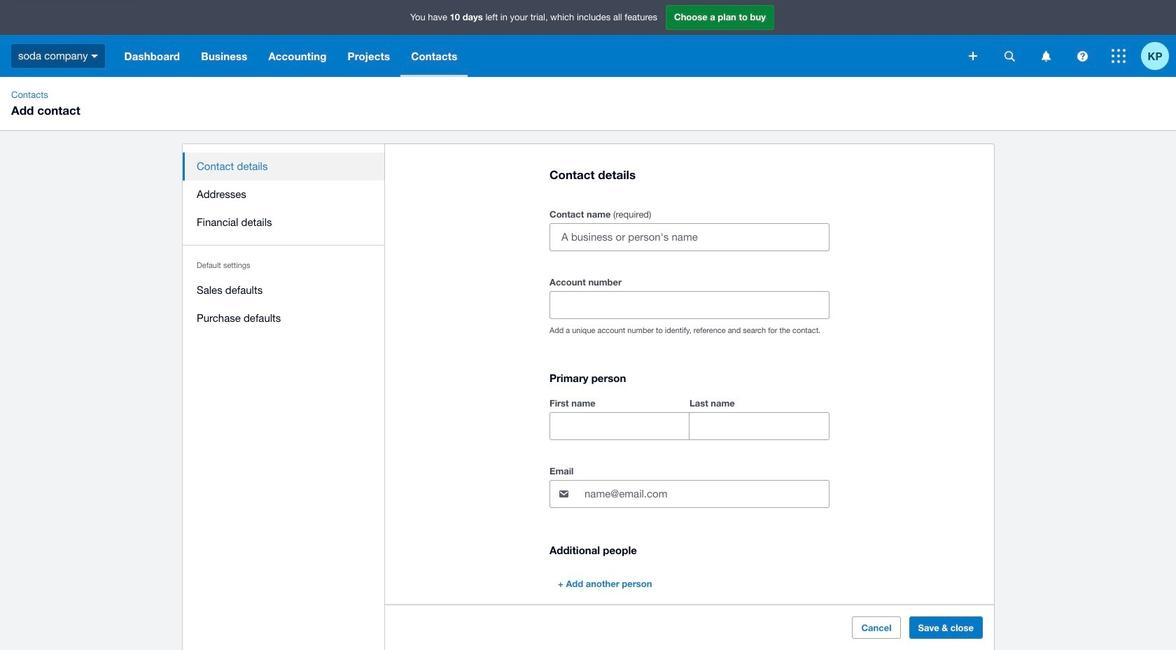 Task type: vqa. For each thing, say whether or not it's contained in the screenshot.
leftmost svg icon
yes



Task type: describe. For each thing, give the bounding box(es) containing it.
A business or person's name field
[[550, 224, 829, 251]]

svg image
[[91, 54, 98, 58]]



Task type: locate. For each thing, give the bounding box(es) containing it.
None field
[[550, 292, 829, 319], [550, 413, 689, 440], [690, 413, 829, 440], [550, 292, 829, 319], [550, 413, 689, 440], [690, 413, 829, 440]]

svg image
[[1112, 49, 1126, 63], [1004, 51, 1015, 61], [1042, 51, 1051, 61], [1077, 51, 1088, 61], [969, 52, 977, 60]]

menu
[[183, 144, 385, 341]]

banner
[[0, 0, 1176, 77]]

name@email.com text field
[[583, 481, 829, 508]]

group
[[550, 395, 830, 441]]



